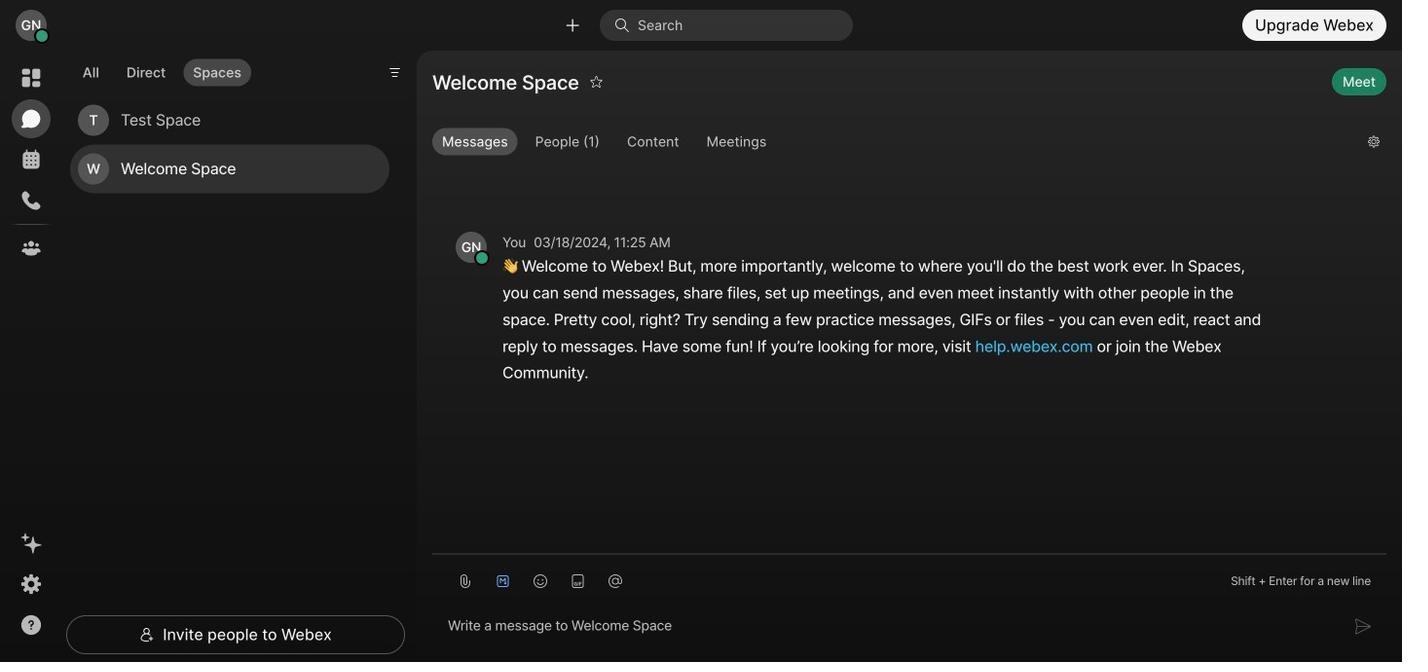 Task type: locate. For each thing, give the bounding box(es) containing it.
tab list
[[68, 47, 256, 92]]

group
[[432, 128, 1353, 160]]

webex tab list
[[12, 58, 51, 268]]

message composer toolbar element
[[432, 555, 1387, 600]]

test space list item
[[70, 96, 389, 145]]

navigation
[[0, 51, 62, 662]]



Task type: vqa. For each thing, say whether or not it's contained in the screenshot.
general list item
no



Task type: describe. For each thing, give the bounding box(es) containing it.
welcome space list item
[[70, 145, 389, 193]]



